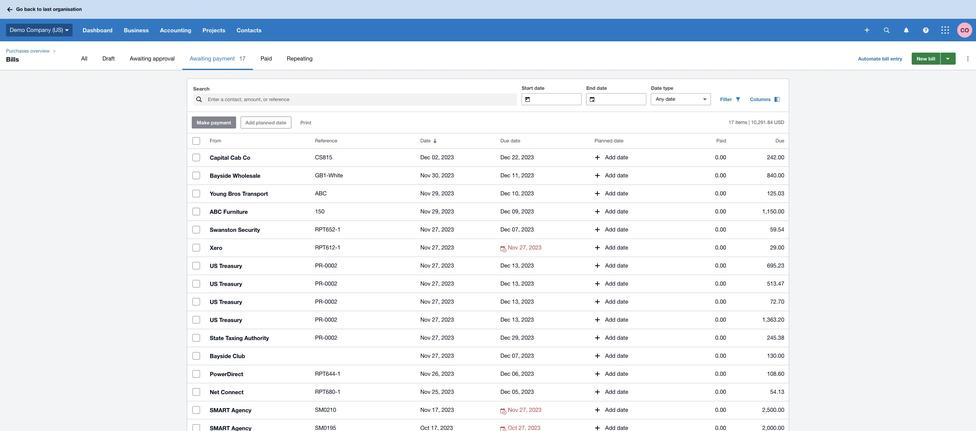 Task type: describe. For each thing, give the bounding box(es) containing it.
smart agency
[[210, 407, 252, 414]]

0.00 for 242.00
[[716, 154, 727, 161]]

0.00 for 54.13
[[716, 389, 727, 395]]

date for 4th add date popup button from the bottom
[[617, 353, 629, 359]]

state taxing authority
[[210, 335, 269, 342]]

approval
[[153, 55, 175, 62]]

awaiting approval
[[130, 55, 175, 62]]

25,
[[432, 389, 440, 395]]

us treasury link for 695.23
[[205, 257, 311, 275]]

245.38
[[767, 335, 785, 341]]

gb1-
[[315, 172, 329, 179]]

abc link
[[315, 189, 412, 198]]

13, for 72.70
[[512, 299, 520, 305]]

dec 05, 2023
[[501, 389, 534, 395]]

add date button for 72.70
[[589, 295, 635, 310]]

pr-0002 for 695.23
[[315, 263, 337, 269]]

add date for 242.00
[[605, 154, 629, 161]]

add date button for 695.23
[[589, 258, 635, 273]]

0.00 for 2,500.00
[[716, 407, 727, 413]]

business button
[[118, 19, 154, 41]]

svg image up automate
[[865, 28, 870, 32]]

nov for 245.38
[[421, 335, 431, 341]]

add date button for 513.47
[[589, 276, 635, 292]]

0.00 for 1,363.20
[[716, 317, 727, 323]]

bayside for bayside wholesale
[[210, 172, 231, 179]]

dec for 245.38
[[501, 335, 511, 341]]

0.00 for 108.60
[[716, 371, 727, 377]]

add date button for 2,500.00
[[589, 403, 635, 418]]

125.03
[[767, 190, 785, 197]]

dec 02, 2023
[[421, 154, 454, 161]]

pr- for 513.47
[[315, 281, 325, 287]]

1 for net connect
[[338, 389, 341, 395]]

27, for 59.54
[[432, 226, 440, 233]]

dashboard link
[[77, 19, 118, 41]]

powerdirect link
[[205, 365, 311, 383]]

nov for 108.60
[[421, 371, 431, 377]]

date for add date popup button related to 29.00
[[617, 245, 629, 251]]

us for 72.70
[[210, 299, 218, 305]]

nov for 29.00
[[421, 245, 431, 251]]

date for 1,363.20 add date popup button
[[617, 317, 629, 323]]

rpt652-1 link
[[315, 225, 412, 234]]

108.60
[[767, 371, 785, 377]]

12 add date from the top
[[605, 353, 629, 359]]

back
[[24, 6, 36, 12]]

sm0210 link
[[315, 406, 412, 415]]

add date for 1,363.20
[[605, 317, 629, 323]]

nov 27, 2023 for 59.54
[[421, 226, 454, 233]]

nov 17, 2023
[[421, 407, 454, 413]]

banner containing co
[[0, 0, 977, 41]]

demo
[[10, 27, 25, 33]]

taxing
[[226, 335, 243, 342]]

add date button for 29.00
[[589, 240, 635, 255]]

date for date
[[421, 138, 431, 144]]

awaiting for awaiting approval
[[130, 55, 151, 62]]

capital cab co link
[[205, 149, 311, 167]]

add date for 1,150.00
[[605, 208, 629, 215]]

rpt612-1
[[315, 245, 341, 251]]

add planned date button
[[241, 117, 291, 129]]

27, for 513.47
[[432, 281, 440, 287]]

dec for 695.23
[[501, 263, 511, 269]]

rpt652-1
[[315, 226, 341, 233]]

from button
[[205, 134, 311, 149]]

agency
[[232, 407, 252, 414]]

0.00 for 840.00
[[716, 172, 727, 179]]

add for 108.60
[[605, 371, 616, 377]]

us treasury link for 1,363.20
[[205, 311, 311, 329]]

date for 1,150.00's add date popup button
[[617, 208, 629, 215]]

pr-0002 link for 72.70
[[315, 298, 412, 307]]

dec 13, 2023 for 695.23
[[501, 263, 534, 269]]

swanston security link
[[205, 221, 311, 239]]

pr-0002 link for 695.23
[[315, 261, 412, 270]]

Start date field
[[536, 94, 582, 105]]

date type
[[651, 85, 674, 91]]

bayside club
[[210, 353, 245, 360]]

rpt644-1 link
[[315, 370, 412, 379]]

rpt680-1
[[315, 389, 341, 395]]

nov 27, 2023 for 513.47
[[421, 281, 454, 287]]

make payment button
[[192, 117, 236, 129]]

us treasury for 1,363.20
[[210, 317, 242, 323]]

treasury for 72.70
[[219, 299, 242, 305]]

0002 for 72.70
[[325, 299, 337, 305]]

add for 2,500.00
[[605, 407, 616, 413]]

print button
[[296, 117, 316, 129]]

nov 27, 2023 for 1,363.20
[[421, 317, 454, 323]]

svg image inside demo company (us) popup button
[[65, 29, 69, 31]]

demo company (us) button
[[0, 19, 77, 41]]

840.00
[[767, 172, 785, 179]]

nov 26, 2023
[[421, 371, 454, 377]]

repeating
[[287, 55, 313, 62]]

young
[[210, 190, 227, 197]]

add for 125.03
[[605, 190, 616, 197]]

abc for abc
[[315, 190, 327, 197]]

1 dec 07, 2023 from the top
[[501, 226, 534, 233]]

dec 13, 2023 for 1,363.20
[[501, 317, 534, 323]]

13, for 695.23
[[512, 263, 520, 269]]

513.47
[[767, 281, 785, 287]]

repeating link
[[280, 47, 320, 70]]

10,
[[512, 190, 520, 197]]

2 horizontal spatial svg image
[[942, 26, 949, 34]]

purchases overview link
[[3, 47, 53, 55]]

11,
[[512, 172, 520, 179]]

net connect
[[210, 389, 244, 396]]

dec for 1,150.00
[[501, 208, 511, 215]]

bros
[[228, 190, 241, 197]]

nov 25, 2023
[[421, 389, 454, 395]]

add date for 840.00
[[605, 172, 629, 179]]

29, for young bros transport
[[432, 190, 440, 197]]

pr- for 695.23
[[315, 263, 325, 269]]

automate
[[859, 56, 881, 62]]

cab
[[230, 154, 241, 161]]

bills navigation
[[0, 41, 977, 70]]

bayside for bayside club
[[210, 353, 231, 360]]

all
[[81, 55, 87, 62]]

new bill
[[917, 56, 936, 62]]

242.00
[[767, 154, 785, 161]]

net connect link
[[205, 383, 311, 401]]

purchases
[[6, 48, 29, 54]]

sm0210
[[315, 407, 336, 413]]

add for 245.38
[[605, 335, 616, 341]]

bayside wholesale link
[[205, 167, 311, 185]]

contacts button
[[231, 19, 267, 41]]

pr- for 245.38
[[315, 335, 325, 341]]

pr-0002 link for 245.38
[[315, 334, 412, 343]]

date for add date popup button related to 54.13
[[617, 389, 629, 395]]

2 dec 07, 2023 from the top
[[501, 353, 534, 359]]

treasury for 695.23
[[219, 263, 242, 269]]

abc furniture link
[[205, 203, 311, 221]]

date for 242.00's add date popup button
[[617, 154, 629, 161]]

130.00
[[767, 353, 785, 359]]

date for add date popup button associated with 72.70
[[617, 299, 629, 305]]

22,
[[512, 154, 520, 161]]

add date for 29.00
[[605, 245, 629, 251]]

payment for make payment
[[211, 120, 231, 126]]

10,291.84
[[751, 120, 773, 125]]

nov for 2,500.00
[[421, 407, 431, 413]]

wholesale
[[233, 172, 261, 179]]

nov 27, 2023 for 72.70
[[421, 299, 454, 305]]

columns
[[750, 96, 771, 102]]

planned date
[[595, 138, 624, 144]]

date button
[[416, 134, 496, 149]]

add date button for 245.38
[[589, 331, 635, 346]]

150 link
[[315, 207, 412, 216]]

add date button for 1,363.20
[[589, 313, 635, 328]]

svg image inside go back to last organisation link
[[7, 7, 12, 12]]

abc furniture
[[210, 208, 248, 215]]

rpt680-1 link
[[315, 388, 412, 397]]

rpt644-1
[[315, 371, 341, 377]]

search
[[193, 86, 210, 92]]

0.00 for 695.23
[[716, 263, 727, 269]]

club
[[233, 353, 245, 360]]

17,
[[432, 407, 440, 413]]

add date for 695.23
[[605, 263, 629, 269]]

paid button
[[682, 134, 731, 149]]

27, for 1,363.20
[[432, 317, 440, 323]]

0.00 for 1,150.00
[[716, 208, 727, 215]]

nov for 695.23
[[421, 263, 431, 269]]

nov for 1,150.00
[[421, 208, 431, 215]]

young bros transport link
[[205, 185, 311, 203]]

rpt680-
[[315, 389, 338, 395]]

0002 for 695.23
[[325, 263, 337, 269]]

Date type field
[[652, 94, 697, 105]]

overdue icon image for xero
[[501, 246, 508, 252]]



Task type: vqa. For each thing, say whether or not it's contained in the screenshot.


Task type: locate. For each thing, give the bounding box(es) containing it.
1 horizontal spatial paid
[[717, 138, 727, 144]]

add date for 72.70
[[605, 299, 629, 305]]

cs815
[[315, 154, 332, 161]]

05,
[[512, 389, 520, 395]]

0 vertical spatial 07,
[[512, 226, 520, 233]]

date inside planned date button
[[614, 138, 624, 144]]

7 add date button from the top
[[589, 258, 635, 273]]

svg image
[[942, 26, 949, 34], [904, 27, 909, 33], [923, 27, 929, 33]]

27, for 695.23
[[432, 263, 440, 269]]

1 horizontal spatial due
[[776, 138, 785, 144]]

type
[[664, 85, 674, 91]]

add for 59.54
[[605, 226, 616, 233]]

4 13, from the top
[[512, 317, 520, 323]]

due up 242.00
[[776, 138, 785, 144]]

2 dec 13, 2023 from the top
[[501, 281, 534, 287]]

payment for awaiting payment
[[213, 55, 235, 62]]

End date field
[[601, 94, 646, 105]]

due inside button
[[776, 138, 785, 144]]

dec for 242.00
[[501, 154, 511, 161]]

9 add date from the top
[[605, 299, 629, 305]]

smart
[[210, 407, 230, 414]]

menu containing all
[[74, 47, 848, 70]]

date inside add planned date popup button
[[276, 120, 287, 126]]

pr- for 1,363.20
[[315, 317, 325, 323]]

1 pr-0002 link from the top
[[315, 261, 412, 270]]

bill left "entry"
[[883, 56, 889, 62]]

0.00 for 29.00
[[716, 245, 727, 251]]

us for 513.47
[[210, 281, 218, 287]]

date for 513.47's add date popup button
[[617, 281, 629, 287]]

72.70
[[771, 299, 785, 305]]

date for date type
[[651, 85, 662, 91]]

draft link
[[95, 47, 122, 70]]

add date
[[605, 154, 629, 161], [605, 172, 629, 179], [605, 190, 629, 197], [605, 208, 629, 215], [605, 226, 629, 233], [605, 245, 629, 251], [605, 263, 629, 269], [605, 281, 629, 287], [605, 299, 629, 305], [605, 317, 629, 323], [605, 335, 629, 341], [605, 353, 629, 359], [605, 371, 629, 377], [605, 389, 629, 395], [605, 407, 629, 413]]

usd
[[775, 120, 785, 125]]

add for 242.00
[[605, 154, 616, 161]]

14 add date button from the top
[[589, 385, 635, 400]]

8 add date button from the top
[[589, 276, 635, 292]]

5 pr-0002 link from the top
[[315, 334, 412, 343]]

4 treasury from the top
[[219, 317, 242, 323]]

us treasury link up "authority"
[[205, 311, 311, 329]]

dec 07, 2023 down dec 09, 2023
[[501, 226, 534, 233]]

Search field
[[207, 94, 517, 105]]

1 vertical spatial overdue icon image
[[501, 409, 508, 415]]

2 overdue icon image from the top
[[501, 409, 508, 415]]

1 down the rpt644-1
[[338, 389, 341, 395]]

2 due from the left
[[776, 138, 785, 144]]

5 0.00 from the top
[[716, 226, 727, 233]]

bayside down capital
[[210, 172, 231, 179]]

menu inside bills navigation
[[74, 47, 848, 70]]

smart agency link
[[205, 401, 311, 419]]

1 down rpt652-1
[[338, 245, 341, 251]]

0002 for 245.38
[[325, 335, 337, 341]]

1 vertical spatial dec 07, 2023
[[501, 353, 534, 359]]

us treasury for 513.47
[[210, 281, 242, 287]]

1 07, from the top
[[512, 226, 520, 233]]

5 add date button from the top
[[589, 222, 635, 237]]

4 1 from the top
[[338, 389, 341, 395]]

filter
[[720, 96, 732, 102]]

due up dec 22, 2023
[[501, 138, 509, 144]]

13 add date button from the top
[[589, 367, 635, 382]]

payment right make in the left top of the page
[[211, 120, 231, 126]]

2 vertical spatial 29,
[[512, 335, 520, 341]]

1 vertical spatial 29,
[[432, 208, 440, 215]]

add for 1,363.20
[[605, 317, 616, 323]]

14 0.00 from the top
[[716, 389, 727, 395]]

17 for 17 items | 10,291.84 usd
[[729, 120, 734, 125]]

17 items | 10,291.84 usd
[[729, 120, 785, 125]]

dec for 513.47
[[501, 281, 511, 287]]

4 add date from the top
[[605, 208, 629, 215]]

1 overdue icon image from the top
[[501, 246, 508, 252]]

abc down gb1-
[[315, 190, 327, 197]]

automate bill entry button
[[854, 53, 907, 65]]

1 us from the top
[[210, 263, 218, 269]]

date for 125.03 add date popup button
[[617, 190, 629, 197]]

1 horizontal spatial date
[[651, 85, 662, 91]]

0.00 for 513.47
[[716, 281, 727, 287]]

date for add date popup button for 2,500.00
[[617, 407, 629, 413]]

2 1 from the top
[[338, 245, 341, 251]]

add date button for 54.13
[[589, 385, 635, 400]]

accounting
[[160, 27, 191, 33]]

1 13, from the top
[[512, 263, 520, 269]]

0 horizontal spatial paid
[[261, 55, 272, 62]]

0 horizontal spatial due
[[501, 138, 509, 144]]

svg image left "go" at the left
[[7, 7, 12, 12]]

1,363.20
[[763, 317, 785, 323]]

us treasury link down xero link at the left
[[205, 275, 311, 293]]

3 1 from the top
[[338, 371, 341, 377]]

0 vertical spatial paid
[[261, 55, 272, 62]]

svg image right (us)
[[65, 29, 69, 31]]

us treasury for 72.70
[[210, 299, 242, 305]]

rpt612-
[[315, 245, 338, 251]]

11 0.00 from the top
[[716, 335, 727, 341]]

2 nov 29, 2023 from the top
[[421, 208, 454, 215]]

3 0002 from the top
[[325, 299, 337, 305]]

dec 06, 2023
[[501, 371, 534, 377]]

state taxing authority link
[[205, 329, 311, 347]]

2 0002 from the top
[[325, 281, 337, 287]]

pr-0002 for 245.38
[[315, 335, 337, 341]]

purchases overview
[[6, 48, 50, 54]]

0 horizontal spatial date
[[421, 138, 431, 144]]

10 add date button from the top
[[589, 313, 635, 328]]

gb1-white link
[[315, 171, 412, 180]]

0 vertical spatial nov 29, 2023
[[421, 190, 454, 197]]

1 horizontal spatial 17
[[729, 120, 734, 125]]

11 add date from the top
[[605, 335, 629, 341]]

nov 27, 2023
[[421, 226, 454, 233], [421, 245, 454, 251], [508, 245, 542, 251], [421, 263, 454, 269], [421, 281, 454, 287], [421, 299, 454, 305], [421, 317, 454, 323], [421, 335, 454, 341], [421, 353, 454, 359], [508, 407, 542, 413]]

0 horizontal spatial abc
[[210, 208, 222, 215]]

1 vertical spatial date
[[421, 138, 431, 144]]

cs815 link
[[315, 153, 412, 162]]

business
[[124, 27, 149, 33]]

3 pr-0002 from the top
[[315, 299, 337, 305]]

17 left paid link
[[239, 55, 246, 62]]

13, for 513.47
[[512, 281, 520, 287]]

due date
[[501, 138, 520, 144]]

4 pr-0002 from the top
[[315, 317, 337, 323]]

svg image
[[7, 7, 12, 12], [884, 27, 890, 33], [865, 28, 870, 32], [65, 29, 69, 31]]

09,
[[512, 208, 520, 215]]

1 bill from the left
[[883, 56, 889, 62]]

awaiting left approval on the left top
[[130, 55, 151, 62]]

dec 07, 2023 up dec 06, 2023
[[501, 353, 534, 359]]

last
[[43, 6, 51, 12]]

start date
[[522, 85, 545, 91]]

3 us from the top
[[210, 299, 218, 305]]

2 pr- from the top
[[315, 281, 325, 287]]

1 1 from the top
[[338, 226, 341, 233]]

dec 13, 2023 for 513.47
[[501, 281, 534, 287]]

1 horizontal spatial abc
[[315, 190, 327, 197]]

3 pr- from the top
[[315, 299, 325, 305]]

1 pr-0002 from the top
[[315, 263, 337, 269]]

1 us treasury link from the top
[[205, 257, 311, 275]]

add inside add planned date popup button
[[246, 120, 255, 126]]

rpt652-
[[315, 226, 338, 233]]

rpt612-1 link
[[315, 243, 412, 252]]

nov for 1,363.20
[[421, 317, 431, 323]]

13 add date from the top
[[605, 371, 629, 377]]

awaiting
[[130, 55, 151, 62], [190, 55, 211, 62]]

6 add date from the top
[[605, 245, 629, 251]]

make payment
[[197, 120, 231, 126]]

2 add date from the top
[[605, 172, 629, 179]]

10 add date from the top
[[605, 317, 629, 323]]

white
[[329, 172, 343, 179]]

1 vertical spatial abc
[[210, 208, 222, 215]]

2 07, from the top
[[512, 353, 520, 359]]

payment inside menu
[[213, 55, 235, 62]]

add for 840.00
[[605, 172, 616, 179]]

1 due from the left
[[501, 138, 509, 144]]

start
[[522, 85, 533, 91]]

5 pr- from the top
[[315, 335, 325, 341]]

go back to last organisation link
[[5, 3, 86, 16]]

nov 29, 2023 for abc furniture
[[421, 208, 454, 215]]

1 bayside from the top
[[210, 172, 231, 179]]

awaiting payment
[[190, 55, 235, 62]]

0 vertical spatial bayside
[[210, 172, 231, 179]]

payment down projects
[[213, 55, 235, 62]]

rpt644-
[[315, 371, 338, 377]]

banner
[[0, 0, 977, 41]]

11 add date button from the top
[[589, 331, 635, 346]]

draft
[[102, 55, 115, 62]]

new
[[917, 56, 928, 62]]

|
[[749, 120, 750, 125]]

4 0.00 from the top
[[716, 208, 727, 215]]

paid inside button
[[717, 138, 727, 144]]

us treasury link down swanston security link
[[205, 257, 311, 275]]

0.00 for 59.54
[[716, 226, 727, 233]]

awaiting inside "link"
[[130, 55, 151, 62]]

co
[[243, 154, 251, 161]]

17 inside menu
[[239, 55, 246, 62]]

payment
[[213, 55, 235, 62], [211, 120, 231, 126]]

co
[[961, 27, 970, 33]]

0 vertical spatial overdue icon image
[[501, 246, 508, 252]]

17 for 17
[[239, 55, 246, 62]]

4 dec 13, 2023 from the top
[[501, 317, 534, 323]]

due button
[[731, 134, 789, 149]]

0.00 for 72.70
[[716, 299, 727, 305]]

0 vertical spatial dec 07, 2023
[[501, 226, 534, 233]]

3 overdue icon image from the top
[[501, 427, 508, 431]]

dec 13, 2023
[[501, 263, 534, 269], [501, 281, 534, 287], [501, 299, 534, 305], [501, 317, 534, 323]]

2 vertical spatial overdue icon image
[[501, 427, 508, 431]]

2 0.00 from the top
[[716, 172, 727, 179]]

12 add date button from the top
[[589, 349, 635, 364]]

bill inside button
[[929, 56, 936, 62]]

6 add date button from the top
[[589, 240, 635, 255]]

us treasury link up the state taxing authority 'link'
[[205, 293, 311, 311]]

0002 for 513.47
[[325, 281, 337, 287]]

2 add date button from the top
[[589, 168, 635, 183]]

5 add date from the top
[[605, 226, 629, 233]]

8 0.00 from the top
[[716, 281, 727, 287]]

due for due date
[[501, 138, 509, 144]]

1 vertical spatial paid
[[717, 138, 727, 144]]

1 nov 29, 2023 from the top
[[421, 190, 454, 197]]

filter button
[[716, 93, 746, 105]]

26,
[[432, 371, 440, 377]]

abc
[[315, 190, 327, 197], [210, 208, 222, 215]]

2 treasury from the top
[[219, 281, 242, 287]]

4 add date button from the top
[[589, 204, 635, 219]]

3 pr-0002 link from the top
[[315, 298, 412, 307]]

3 us treasury from the top
[[210, 299, 242, 305]]

0.00 for 245.38
[[716, 335, 727, 341]]

overflow menu image
[[961, 51, 976, 66]]

us treasury link for 72.70
[[205, 293, 311, 311]]

1 horizontal spatial awaiting
[[190, 55, 211, 62]]

1 add date button from the top
[[589, 150, 635, 165]]

awaiting approval link
[[122, 47, 182, 70]]

due inside button
[[501, 138, 509, 144]]

bayside
[[210, 172, 231, 179], [210, 353, 231, 360]]

07, down 09,
[[512, 226, 520, 233]]

(us)
[[52, 27, 63, 33]]

dashboard
[[83, 27, 113, 33]]

paid for paid link
[[261, 55, 272, 62]]

awaiting up search
[[190, 55, 211, 62]]

3 0.00 from the top
[[716, 190, 727, 197]]

17 left items
[[729, 120, 734, 125]]

bayside down state
[[210, 353, 231, 360]]

payment inside make payment button
[[211, 120, 231, 126]]

pr-0002 link for 1,363.20
[[315, 316, 412, 325]]

1 vertical spatial payment
[[211, 120, 231, 126]]

0002 for 1,363.20
[[325, 317, 337, 323]]

1 horizontal spatial svg image
[[923, 27, 929, 33]]

2 13, from the top
[[512, 281, 520, 287]]

due date button
[[496, 134, 590, 149]]

add date for 54.13
[[605, 389, 629, 395]]

1 us treasury from the top
[[210, 263, 242, 269]]

treasury for 1,363.20
[[219, 317, 242, 323]]

list of all the bills element
[[187, 134, 789, 431]]

1 dec 13, 2023 from the top
[[501, 263, 534, 269]]

add date button for 108.60
[[589, 367, 635, 382]]

end date
[[587, 85, 607, 91]]

columns button
[[746, 93, 785, 105]]

2 bill from the left
[[929, 56, 936, 62]]

date left type
[[651, 85, 662, 91]]

1 for swanston security
[[338, 226, 341, 233]]

5 0002 from the top
[[325, 335, 337, 341]]

1
[[338, 226, 341, 233], [338, 245, 341, 251], [338, 371, 341, 377], [338, 389, 341, 395]]

0 vertical spatial 29,
[[432, 190, 440, 197]]

1 up rpt612-1
[[338, 226, 341, 233]]

svg image up automate bill entry
[[884, 27, 890, 33]]

capital
[[210, 154, 229, 161]]

0 vertical spatial abc
[[315, 190, 327, 197]]

5 pr-0002 from the top
[[315, 335, 337, 341]]

us treasury link for 513.47
[[205, 275, 311, 293]]

1 awaiting from the left
[[130, 55, 151, 62]]

nov for 840.00
[[421, 172, 431, 179]]

1 up rpt680-1
[[338, 371, 341, 377]]

0.00 for 125.03
[[716, 190, 727, 197]]

add date button for 1,150.00
[[589, 204, 635, 219]]

0.00
[[716, 154, 727, 161], [716, 172, 727, 179], [716, 190, 727, 197], [716, 208, 727, 215], [716, 226, 727, 233], [716, 245, 727, 251], [716, 263, 727, 269], [716, 281, 727, 287], [716, 299, 727, 305], [716, 317, 727, 323], [716, 335, 727, 341], [716, 353, 727, 359], [716, 371, 727, 377], [716, 389, 727, 395], [716, 407, 727, 413]]

1 pr- from the top
[[315, 263, 325, 269]]

swanston
[[210, 226, 237, 233]]

13 0.00 from the top
[[716, 371, 727, 377]]

0002
[[325, 263, 337, 269], [325, 281, 337, 287], [325, 299, 337, 305], [325, 317, 337, 323], [325, 335, 337, 341]]

7 add date from the top
[[605, 263, 629, 269]]

add date for 59.54
[[605, 226, 629, 233]]

2 bayside from the top
[[210, 353, 231, 360]]

3 dec 13, 2023 from the top
[[501, 299, 534, 305]]

security
[[238, 226, 260, 233]]

0 horizontal spatial svg image
[[904, 27, 909, 33]]

1 horizontal spatial bill
[[929, 56, 936, 62]]

27,
[[432, 226, 440, 233], [432, 245, 440, 251], [520, 245, 528, 251], [432, 263, 440, 269], [432, 281, 440, 287], [432, 299, 440, 305], [432, 317, 440, 323], [432, 335, 440, 341], [432, 353, 440, 359], [520, 407, 528, 413]]

dec for 59.54
[[501, 226, 511, 233]]

1 0002 from the top
[[325, 263, 337, 269]]

2 us treasury from the top
[[210, 281, 242, 287]]

1 vertical spatial 07,
[[512, 353, 520, 359]]

0 vertical spatial 17
[[239, 55, 246, 62]]

bayside wholesale
[[210, 172, 261, 179]]

menu
[[74, 47, 848, 70]]

dec 29, 2023
[[501, 335, 534, 341]]

treasury for 513.47
[[219, 281, 242, 287]]

1 0.00 from the top
[[716, 154, 727, 161]]

us treasury for 695.23
[[210, 263, 242, 269]]

02,
[[432, 154, 440, 161]]

us treasury link
[[205, 257, 311, 275], [205, 275, 311, 293], [205, 293, 311, 311], [205, 311, 311, 329]]

date up dec 02, 2023
[[421, 138, 431, 144]]

add for 54.13
[[605, 389, 616, 395]]

overview
[[30, 48, 50, 54]]

date inside due date button
[[511, 138, 520, 144]]

dec for 125.03
[[501, 190, 511, 197]]

12 0.00 from the top
[[716, 353, 727, 359]]

27, for 72.70
[[432, 299, 440, 305]]

2 pr-0002 link from the top
[[315, 279, 412, 289]]

paid for paid button
[[717, 138, 727, 144]]

13, for 1,363.20
[[512, 317, 520, 323]]

2 us from the top
[[210, 281, 218, 287]]

print
[[300, 120, 311, 126]]

9 0.00 from the top
[[716, 299, 727, 305]]

end
[[587, 85, 596, 91]]

7 0.00 from the top
[[716, 263, 727, 269]]

nov 30, 2023
[[421, 172, 454, 179]]

4 0002 from the top
[[325, 317, 337, 323]]

bill inside popup button
[[883, 56, 889, 62]]

us for 695.23
[[210, 263, 218, 269]]

3 add date from the top
[[605, 190, 629, 197]]

4 us treasury link from the top
[[205, 311, 311, 329]]

1 vertical spatial 17
[[729, 120, 734, 125]]

dec for 1,363.20
[[501, 317, 511, 323]]

1 inside "link"
[[338, 226, 341, 233]]

07, up 06,
[[512, 353, 520, 359]]

2 us treasury link from the top
[[205, 275, 311, 293]]

add for 29.00
[[605, 245, 616, 251]]

add date button for 840.00
[[589, 168, 635, 183]]

4 us from the top
[[210, 317, 218, 323]]

15 add date from the top
[[605, 407, 629, 413]]

bill right new
[[929, 56, 936, 62]]

from
[[210, 138, 221, 144]]

dec for 54.13
[[501, 389, 511, 395]]

0 vertical spatial payment
[[213, 55, 235, 62]]

15 add date button from the top
[[589, 403, 635, 418]]

0 vertical spatial date
[[651, 85, 662, 91]]

2 awaiting from the left
[[190, 55, 211, 62]]

abc down young in the left of the page
[[210, 208, 222, 215]]

0 horizontal spatial awaiting
[[130, 55, 151, 62]]

0 horizontal spatial 17
[[239, 55, 246, 62]]

paid
[[261, 55, 272, 62], [717, 138, 727, 144]]

overdue icon image
[[501, 246, 508, 252], [501, 409, 508, 415], [501, 427, 508, 431]]

add date for 2,500.00
[[605, 407, 629, 413]]

paid inside menu
[[261, 55, 272, 62]]

all link
[[74, 47, 95, 70]]

state
[[210, 335, 224, 342]]

14 add date from the top
[[605, 389, 629, 395]]

4 us treasury from the top
[[210, 317, 242, 323]]

3 treasury from the top
[[219, 299, 242, 305]]

1 vertical spatial bayside
[[210, 353, 231, 360]]

dec for 840.00
[[501, 172, 511, 179]]

0 horizontal spatial bill
[[883, 56, 889, 62]]

27, for 245.38
[[432, 335, 440, 341]]

6 0.00 from the top
[[716, 245, 727, 251]]

planned
[[256, 120, 275, 126]]

date inside "button"
[[421, 138, 431, 144]]

pr- for 72.70
[[315, 299, 325, 305]]

bayside club link
[[205, 347, 311, 365]]

pr-0002 link for 513.47
[[315, 279, 412, 289]]

nov 29, 2023
[[421, 190, 454, 197], [421, 208, 454, 215]]

nov for 125.03
[[421, 190, 431, 197]]

add for 1,150.00
[[605, 208, 616, 215]]

1 treasury from the top
[[219, 263, 242, 269]]

695.23
[[767, 263, 785, 269]]

8 add date from the top
[[605, 281, 629, 287]]

1 vertical spatial nov 29, 2023
[[421, 208, 454, 215]]

add date button for 242.00
[[589, 150, 635, 165]]



